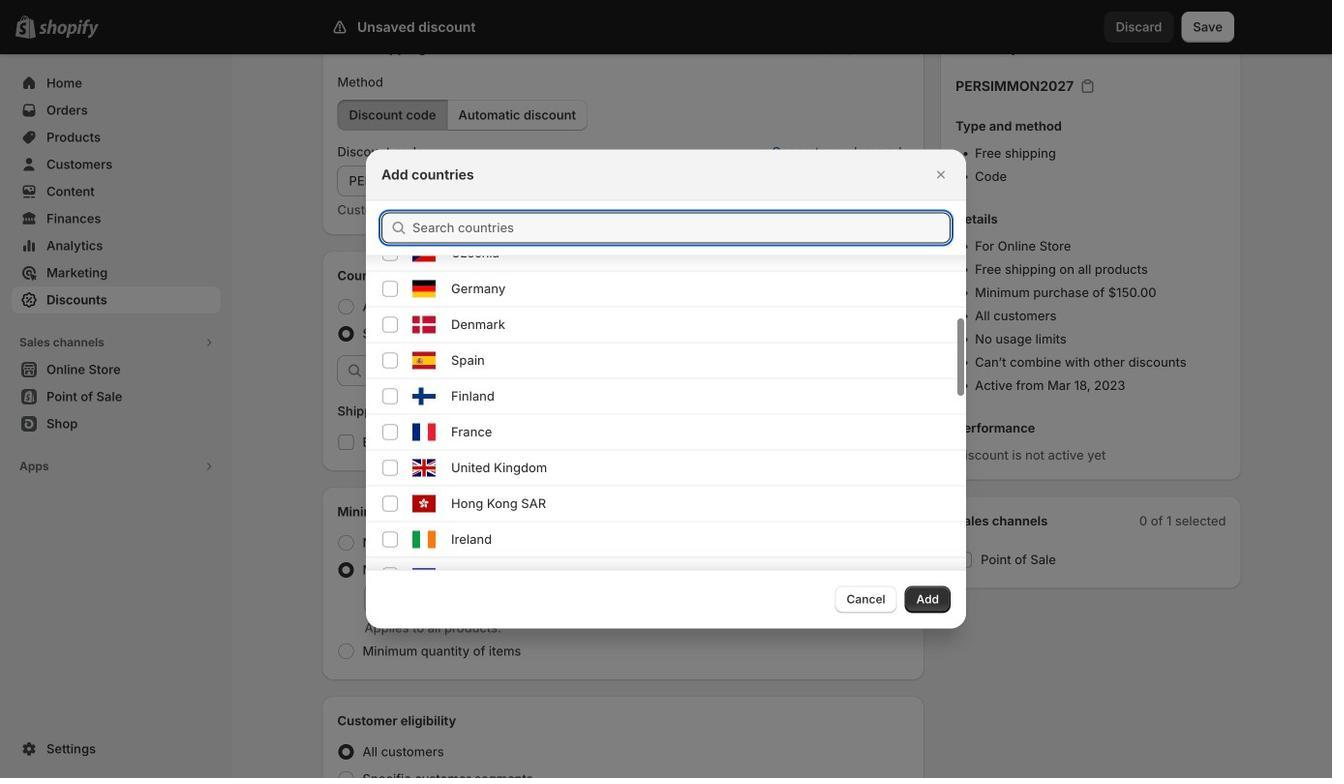 Task type: locate. For each thing, give the bounding box(es) containing it.
Search countries text field
[[413, 213, 951, 244]]

shopify image
[[39, 19, 99, 39]]

dialog
[[0, 21, 1333, 779]]



Task type: vqa. For each thing, say whether or not it's contained in the screenshot.
'Search Countries' text field
yes



